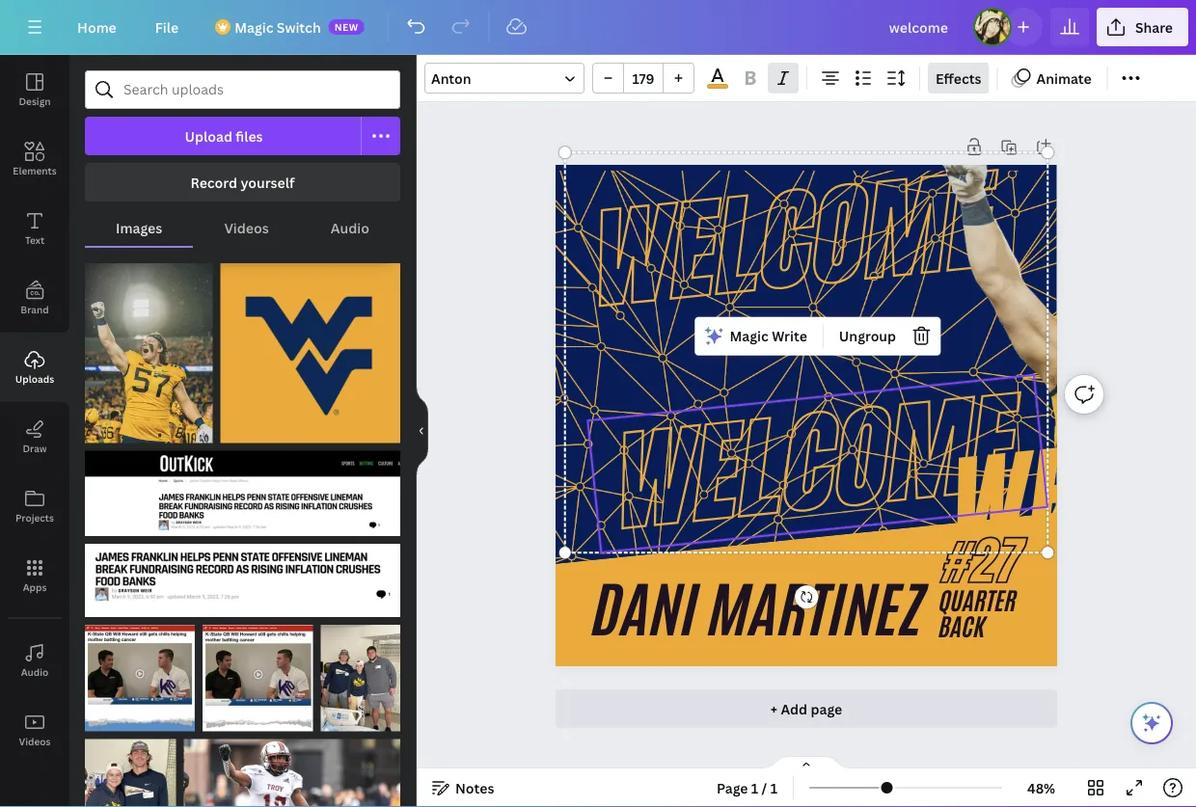 Task type: vqa. For each thing, say whether or not it's contained in the screenshot.
Search uploads 'search box'
yes



Task type: describe. For each thing, give the bounding box(es) containing it.
page
[[811, 700, 842, 718]]

ungroup button
[[831, 321, 904, 352]]

hide image
[[416, 385, 428, 477]]

record
[[191, 173, 237, 191]]

files
[[236, 127, 263, 145]]

back
[[940, 610, 986, 645]]

draw
[[23, 442, 47, 455]]

/
[[762, 779, 767, 797]]

#27
[[944, 524, 1024, 601]]

quarter
[[940, 584, 1017, 619]]

add
[[781, 700, 808, 718]]

images
[[116, 218, 162, 237]]

1 horizontal spatial videos button
[[193, 209, 300, 246]]

magic switch
[[235, 18, 321, 36]]

apps button
[[0, 541, 69, 611]]

audio inside side panel tab list
[[21, 666, 49, 679]]

anton button
[[424, 63, 585, 94]]

design
[[19, 95, 51, 108]]

videos inside side panel tab list
[[19, 735, 51, 748]]

48%
[[1027, 779, 1055, 797]]

share
[[1135, 18, 1173, 36]]

record yourself button
[[85, 163, 400, 202]]

#f5a700 image
[[707, 84, 728, 89]]

effects
[[936, 69, 982, 87]]

magic for magic write
[[730, 327, 769, 346]]

upload files button
[[85, 117, 362, 155]]

show pages image
[[760, 755, 853, 771]]

notes
[[455, 779, 494, 797]]

magic for magic switch
[[235, 18, 273, 36]]

text button
[[0, 194, 69, 263]]

Design title text field
[[874, 8, 965, 46]]

martinez
[[710, 568, 925, 654]]

ungroup
[[839, 327, 896, 346]]

write
[[772, 327, 807, 346]]

uploads button
[[0, 333, 69, 402]]

brand button
[[0, 263, 69, 333]]

animate
[[1036, 69, 1092, 87]]

quarter back
[[940, 584, 1017, 645]]

– – number field
[[630, 69, 657, 87]]

magic write button
[[699, 321, 815, 352]]

1 vertical spatial welcome
[[609, 363, 1026, 565]]

0 vertical spatial welcome
[[587, 140, 1003, 343]]

2 1 from the left
[[770, 779, 778, 797]]



Task type: locate. For each thing, give the bounding box(es) containing it.
home
[[77, 18, 116, 36]]

projects
[[15, 511, 54, 524]]

48% button
[[1010, 773, 1073, 804]]

home link
[[62, 8, 132, 46]]

projects button
[[0, 472, 69, 541]]

0 horizontal spatial videos button
[[0, 695, 69, 765]]

1 horizontal spatial 1
[[770, 779, 778, 797]]

anton
[[431, 69, 471, 87]]

record yourself
[[191, 173, 295, 191]]

elements
[[13, 164, 57, 177]]

1 vertical spatial audio
[[21, 666, 49, 679]]

1 horizontal spatial videos
[[224, 218, 269, 237]]

upload files
[[185, 127, 263, 145]]

animate button
[[1006, 63, 1099, 94]]

1 horizontal spatial audio button
[[300, 209, 400, 246]]

0 vertical spatial audio
[[331, 218, 369, 237]]

notes button
[[424, 773, 502, 804]]

0 horizontal spatial 1
[[751, 779, 758, 797]]

abstract lines background  geometric technology image
[[555, 101, 1073, 620]]

1 right /
[[770, 779, 778, 797]]

file button
[[140, 8, 194, 46]]

0 vertical spatial audio button
[[300, 209, 400, 246]]

share button
[[1097, 8, 1188, 46]]

+ add page button
[[556, 689, 1057, 728]]

dani martinez
[[594, 568, 925, 654]]

0 vertical spatial magic
[[235, 18, 273, 36]]

0 horizontal spatial audio button
[[0, 626, 69, 695]]

1 horizontal spatial audio
[[331, 218, 369, 237]]

new
[[334, 20, 359, 33]]

apps
[[23, 581, 47, 594]]

file
[[155, 18, 179, 36]]

magic write
[[730, 327, 807, 346]]

uploads
[[15, 372, 54, 385]]

effects button
[[928, 63, 989, 94]]

1 vertical spatial videos
[[19, 735, 51, 748]]

upload
[[185, 127, 232, 145]]

welcome
[[587, 140, 1003, 343], [609, 363, 1026, 565]]

1 left /
[[751, 779, 758, 797]]

magic left the write
[[730, 327, 769, 346]]

main menu bar
[[0, 0, 1196, 55]]

0 vertical spatial videos button
[[193, 209, 300, 246]]

page
[[717, 779, 748, 797]]

page 1 / 1
[[717, 779, 778, 797]]

magic left switch
[[235, 18, 273, 36]]

design button
[[0, 55, 69, 124]]

#f5a700 image
[[707, 84, 728, 89]]

magic inside main menu bar
[[235, 18, 273, 36]]

1 vertical spatial audio button
[[0, 626, 69, 695]]

brand
[[21, 303, 49, 316]]

videos
[[224, 218, 269, 237], [19, 735, 51, 748]]

magic
[[235, 18, 273, 36], [730, 327, 769, 346]]

side panel tab list
[[0, 55, 69, 765]]

text
[[25, 233, 44, 246]]

1
[[751, 779, 758, 797], [770, 779, 778, 797]]

elements button
[[0, 124, 69, 194]]

1 vertical spatial videos button
[[0, 695, 69, 765]]

audio button
[[300, 209, 400, 246], [0, 626, 69, 695]]

+
[[770, 700, 778, 718]]

canva assistant image
[[1140, 712, 1163, 735]]

dani
[[594, 568, 699, 654]]

images button
[[85, 209, 193, 246]]

group
[[592, 63, 695, 94], [85, 252, 213, 443], [220, 252, 400, 443], [85, 439, 400, 536], [85, 533, 400, 617], [85, 614, 195, 731], [202, 614, 313, 731], [321, 614, 400, 731], [85, 728, 176, 807], [184, 728, 400, 807]]

+ add page
[[770, 700, 842, 718]]

0 horizontal spatial audio
[[21, 666, 49, 679]]

magic inside button
[[730, 327, 769, 346]]

audio
[[331, 218, 369, 237], [21, 666, 49, 679]]

0 horizontal spatial magic
[[235, 18, 273, 36]]

draw button
[[0, 402, 69, 472]]

Search uploads search field
[[123, 71, 388, 108]]

1 1 from the left
[[751, 779, 758, 797]]

0 horizontal spatial videos
[[19, 735, 51, 748]]

0 vertical spatial videos
[[224, 218, 269, 237]]

1 vertical spatial magic
[[730, 327, 769, 346]]

videos button
[[193, 209, 300, 246], [0, 695, 69, 765]]

yourself
[[241, 173, 295, 191]]

switch
[[277, 18, 321, 36]]

1 horizontal spatial magic
[[730, 327, 769, 346]]



